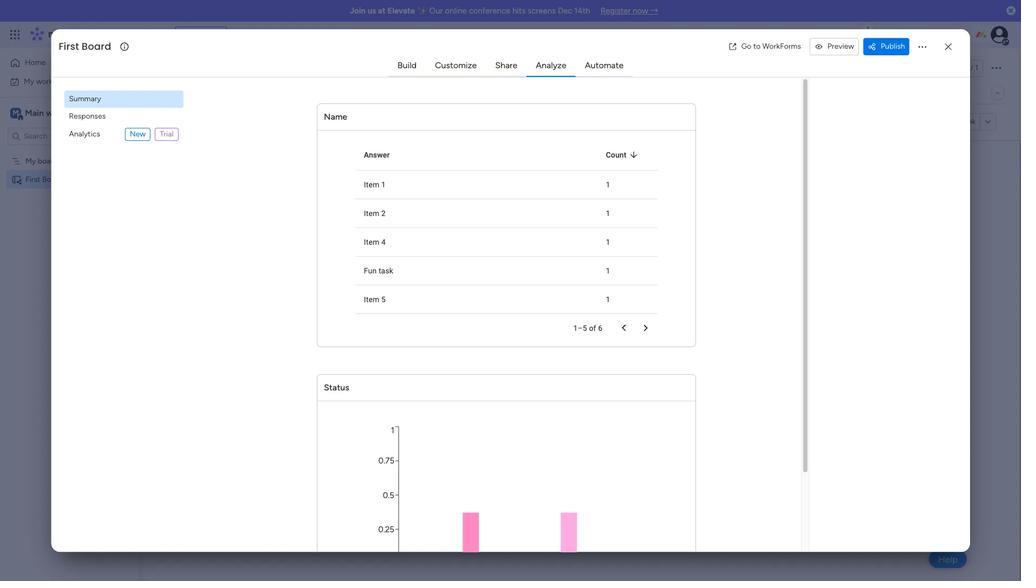 Task type: describe. For each thing, give the bounding box(es) containing it.
count button
[[606, 148, 641, 161]]

analytics
[[69, 129, 100, 139]]

work for my
[[36, 77, 53, 86]]

1–5
[[574, 324, 587, 333]]

help
[[939, 554, 958, 565]]

shareable board image
[[11, 174, 22, 185]]

my for my work
[[24, 77, 34, 86]]

my for my board
[[25, 156, 36, 166]]

menu menu
[[64, 90, 183, 143]]

conference
[[469, 6, 511, 16]]

item 4
[[364, 238, 386, 246]]

build link
[[389, 56, 426, 75]]

inbox image
[[855, 29, 866, 40]]

board for responses
[[82, 39, 111, 53]]

edit
[[169, 117, 182, 127]]

customize
[[435, 60, 477, 70]]

us
[[368, 6, 376, 16]]

5
[[382, 295, 386, 304]]

1 horizontal spatial form
[[652, 230, 682, 248]]

share link
[[487, 56, 526, 75]]

name
[[324, 111, 348, 122]]

1–5 of 6
[[574, 324, 603, 333]]

my work button
[[7, 73, 117, 90]]

to
[[754, 42, 761, 51]]

invite
[[950, 63, 969, 73]]

collapse board header image
[[994, 89, 1003, 98]]

tab list containing build
[[389, 55, 633, 77]]

1 for item 1
[[606, 180, 611, 189]]

trial
[[160, 129, 174, 139]]

1 image
[[864, 22, 873, 34]]

jacob simon image
[[991, 26, 1009, 43]]

help image
[[953, 29, 964, 40]]

1 inside button
[[976, 63, 979, 73]]

copy form link
[[927, 117, 976, 126]]

of
[[589, 324, 597, 333]]

first for automate
[[180, 56, 215, 80]]

first board field for responses
[[56, 39, 118, 53]]

workforms
[[763, 42, 802, 51]]

dec
[[558, 6, 573, 16]]

fun
[[364, 266, 377, 275]]

workforms logo image
[[268, 113, 329, 131]]

item 1 element
[[355, 170, 598, 199]]

automate inside tab list
[[585, 60, 624, 70]]

home button
[[7, 54, 117, 72]]

item 5
[[364, 295, 386, 304]]

/
[[971, 63, 974, 73]]

my work
[[24, 77, 53, 86]]

see plans
[[190, 30, 222, 39]]

answer button
[[364, 148, 404, 161]]

screens
[[528, 6, 556, 16]]

workspace selection element
[[10, 107, 91, 121]]

Search in workspace field
[[23, 130, 91, 143]]

join us at elevate ✨ our online conference hits screens dec 14th
[[350, 6, 591, 16]]

item 1
[[364, 180, 386, 189]]

6
[[599, 324, 603, 333]]

status
[[324, 383, 349, 393]]

go
[[742, 42, 752, 51]]

help button
[[930, 551, 968, 569]]

item 5 element
[[355, 285, 598, 314]]

first for responses
[[59, 39, 79, 53]]

our
[[430, 6, 443, 16]]

analyze link
[[528, 56, 576, 75]]

analyze
[[536, 60, 567, 70]]

home
[[25, 58, 46, 67]]

form for edit
[[184, 117, 200, 127]]

1 for item 2
[[606, 209, 611, 218]]

plans
[[204, 30, 222, 39]]

item for item 4
[[364, 238, 380, 246]]

item 2
[[364, 209, 386, 218]]

main table button
[[164, 85, 225, 102]]

main for main workspace
[[25, 108, 44, 118]]

main workspace
[[25, 108, 89, 118]]

let's
[[482, 230, 509, 248]]

table
[[199, 88, 217, 98]]

link
[[965, 117, 976, 126]]

main for main table
[[181, 88, 197, 98]]

count
[[606, 150, 627, 159]]

summary
[[69, 94, 101, 103]]

→
[[651, 6, 659, 16]]

now
[[633, 6, 649, 16]]

menu item containing analytics
[[64, 125, 183, 143]]

workspace image
[[10, 107, 21, 119]]

board inside list box
[[42, 175, 62, 184]]

main table
[[181, 88, 217, 98]]

1 for item 5
[[606, 295, 611, 304]]

preview
[[828, 42, 855, 51]]

invite / 1
[[950, 63, 979, 73]]

management
[[109, 28, 168, 41]]

workspace
[[46, 108, 89, 118]]

register
[[601, 6, 631, 16]]



Task type: vqa. For each thing, say whether or not it's contained in the screenshot.
v2 search icon
no



Task type: locate. For each thing, give the bounding box(es) containing it.
main inside main table button
[[181, 88, 197, 98]]

0 horizontal spatial work
[[36, 77, 53, 86]]

tab list
[[389, 55, 633, 77]]

register now →
[[601, 6, 659, 16]]

main
[[181, 88, 197, 98], [25, 108, 44, 118]]

first
[[59, 39, 79, 53], [180, 56, 215, 80], [25, 175, 40, 184]]

responses
[[69, 111, 106, 121]]

1 horizontal spatial work
[[88, 28, 107, 41]]

see plans button
[[175, 27, 227, 43]]

1 horizontal spatial first board field
[[177, 56, 272, 80]]

see
[[190, 30, 203, 39]]

my inside list box
[[25, 156, 36, 166]]

my down "home"
[[24, 77, 34, 86]]

0 horizontal spatial first board field
[[56, 39, 118, 53]]

0 vertical spatial my
[[24, 77, 34, 86]]

join
[[350, 6, 366, 16]]

search everything image
[[930, 29, 940, 40]]

let's start by building your form
[[482, 230, 682, 248]]

main left the table
[[181, 88, 197, 98]]

item 4 element
[[355, 228, 598, 256]]

2 vertical spatial first
[[25, 175, 40, 184]]

automate right analyze
[[585, 60, 624, 70]]

1 vertical spatial work
[[36, 77, 53, 86]]

more actions image
[[918, 41, 928, 52]]

0 vertical spatial automate
[[585, 60, 624, 70]]

2 horizontal spatial first
[[180, 56, 215, 80]]

register now → link
[[601, 6, 659, 16]]

2 vertical spatial first board
[[25, 175, 62, 184]]

online
[[445, 6, 467, 16]]

0 horizontal spatial form
[[184, 117, 200, 127]]

notifications image
[[832, 29, 842, 40]]

build
[[398, 60, 417, 70]]

fun task
[[364, 266, 394, 275]]

1 vertical spatial automate
[[936, 89, 970, 98]]

work right monday
[[88, 28, 107, 41]]

go to workforms
[[742, 42, 802, 51]]

task
[[379, 266, 394, 275]]

monday
[[48, 28, 85, 41]]

✨
[[417, 6, 428, 16]]

1 horizontal spatial first
[[59, 39, 79, 53]]

first board up the table
[[180, 56, 270, 80]]

4
[[382, 238, 386, 246]]

item for item 1
[[364, 180, 380, 189]]

1 vertical spatial my
[[25, 156, 36, 166]]

4 item from the top
[[364, 295, 380, 304]]

invite / 1 button
[[930, 60, 984, 77]]

2 horizontal spatial form
[[947, 117, 963, 126]]

region
[[355, 424, 658, 582]]

2 item from the top
[[364, 209, 380, 218]]

form right your
[[652, 230, 682, 248]]

your
[[620, 230, 648, 248]]

first right shareable board image
[[25, 175, 40, 184]]

go to workforms button
[[724, 38, 806, 55]]

form
[[947, 117, 963, 126], [184, 117, 200, 127], [652, 230, 682, 248]]

form for copy
[[947, 117, 963, 126]]

1 vertical spatial board
[[219, 56, 270, 80]]

automate down invite / 1 button
[[936, 89, 970, 98]]

board down 'board'
[[42, 175, 62, 184]]

preview button
[[810, 38, 860, 55]]

1 horizontal spatial automate
[[936, 89, 970, 98]]

14th
[[575, 6, 591, 16]]

1 vertical spatial first
[[180, 56, 215, 80]]

work
[[88, 28, 107, 41], [36, 77, 53, 86]]

answer
[[364, 150, 390, 159]]

my inside button
[[24, 77, 34, 86]]

option
[[0, 151, 138, 153]]

2 vertical spatial board
[[42, 175, 62, 184]]

form left link
[[947, 117, 963, 126]]

First Board field
[[56, 39, 118, 53], [177, 56, 272, 80]]

customize link
[[427, 56, 486, 75]]

main right workspace icon
[[25, 108, 44, 118]]

building
[[565, 230, 616, 248]]

work down "home"
[[36, 77, 53, 86]]

board down plans
[[219, 56, 270, 80]]

main inside workspace selection element
[[25, 108, 44, 118]]

1 vertical spatial first board
[[180, 56, 270, 80]]

by
[[545, 230, 561, 248]]

1 horizontal spatial main
[[181, 88, 197, 98]]

select product image
[[10, 29, 21, 40]]

1 vertical spatial first board field
[[177, 56, 272, 80]]

publish button
[[864, 38, 910, 55]]

item 2 element
[[355, 199, 598, 228]]

0 vertical spatial first board
[[59, 39, 111, 53]]

board for automate
[[219, 56, 270, 80]]

go to next page image
[[640, 322, 653, 335]]

edit form button
[[164, 113, 205, 131]]

2 horizontal spatial board
[[219, 56, 270, 80]]

form right edit
[[184, 117, 200, 127]]

menu item
[[64, 125, 183, 143]]

form inside button
[[947, 117, 963, 126]]

copy
[[927, 117, 945, 126]]

my board
[[25, 156, 57, 166]]

form inside button
[[184, 117, 200, 127]]

automate
[[585, 60, 624, 70], [936, 89, 970, 98]]

1 vertical spatial main
[[25, 108, 44, 118]]

3 item from the top
[[364, 238, 380, 246]]

first up main table
[[180, 56, 215, 80]]

1 item from the top
[[364, 180, 380, 189]]

first board down the my board
[[25, 175, 62, 184]]

1 horizontal spatial board
[[82, 39, 111, 53]]

monday work management
[[48, 28, 168, 41]]

0 horizontal spatial automate
[[585, 60, 624, 70]]

board up the home button in the top left of the page
[[82, 39, 111, 53]]

item for item 5
[[364, 295, 380, 304]]

first board for automate
[[180, 56, 270, 80]]

my left 'board'
[[25, 156, 36, 166]]

item for item 2
[[364, 209, 380, 218]]

first board up the home button in the top left of the page
[[59, 39, 111, 53]]

publish
[[881, 42, 906, 51]]

0 horizontal spatial first
[[25, 175, 40, 184]]

0 vertical spatial first
[[59, 39, 79, 53]]

board
[[38, 156, 57, 166]]

item
[[364, 180, 380, 189], [364, 209, 380, 218], [364, 238, 380, 246], [364, 295, 380, 304]]

elevate
[[388, 6, 415, 16]]

list box containing my board
[[0, 150, 138, 335]]

0 vertical spatial main
[[181, 88, 197, 98]]

hits
[[513, 6, 526, 16]]

first board field for automate
[[177, 56, 272, 80]]

first board inside field
[[59, 39, 111, 53]]

copy form link button
[[907, 113, 981, 131]]

item left 5 at bottom
[[364, 295, 380, 304]]

edit form
[[169, 117, 200, 127]]

automate link
[[577, 56, 633, 75]]

item up item 2
[[364, 180, 380, 189]]

2
[[382, 209, 386, 218]]

0 horizontal spatial board
[[42, 175, 62, 184]]

m
[[12, 108, 19, 117]]

0 horizontal spatial main
[[25, 108, 44, 118]]

board inside field
[[82, 39, 111, 53]]

0 vertical spatial work
[[88, 28, 107, 41]]

item left 4
[[364, 238, 380, 246]]

first board field up the home button in the top left of the page
[[56, 39, 118, 53]]

my
[[24, 77, 34, 86], [25, 156, 36, 166]]

new
[[130, 129, 146, 139]]

first board
[[59, 39, 111, 53], [180, 56, 270, 80], [25, 175, 62, 184]]

work inside button
[[36, 77, 53, 86]]

at
[[378, 6, 386, 16]]

first board for responses
[[59, 39, 111, 53]]

1 for fun task
[[606, 266, 611, 275]]

1 for item 4
[[606, 238, 611, 246]]

fun task element
[[355, 256, 598, 285]]

first board field up the table
[[177, 56, 272, 80]]

first up the home button in the top left of the page
[[59, 39, 79, 53]]

invite members image
[[879, 29, 890, 40]]

0 vertical spatial first board field
[[56, 39, 118, 53]]

work for monday
[[88, 28, 107, 41]]

1
[[976, 63, 979, 73], [382, 180, 386, 189], [606, 180, 611, 189], [606, 209, 611, 218], [606, 238, 611, 246], [606, 266, 611, 275], [606, 295, 611, 304]]

start
[[512, 230, 542, 248]]

list box
[[0, 150, 138, 335]]

item left the 2
[[364, 209, 380, 218]]

apps image
[[903, 29, 914, 40]]

share
[[496, 60, 518, 70]]

0 vertical spatial board
[[82, 39, 111, 53]]



